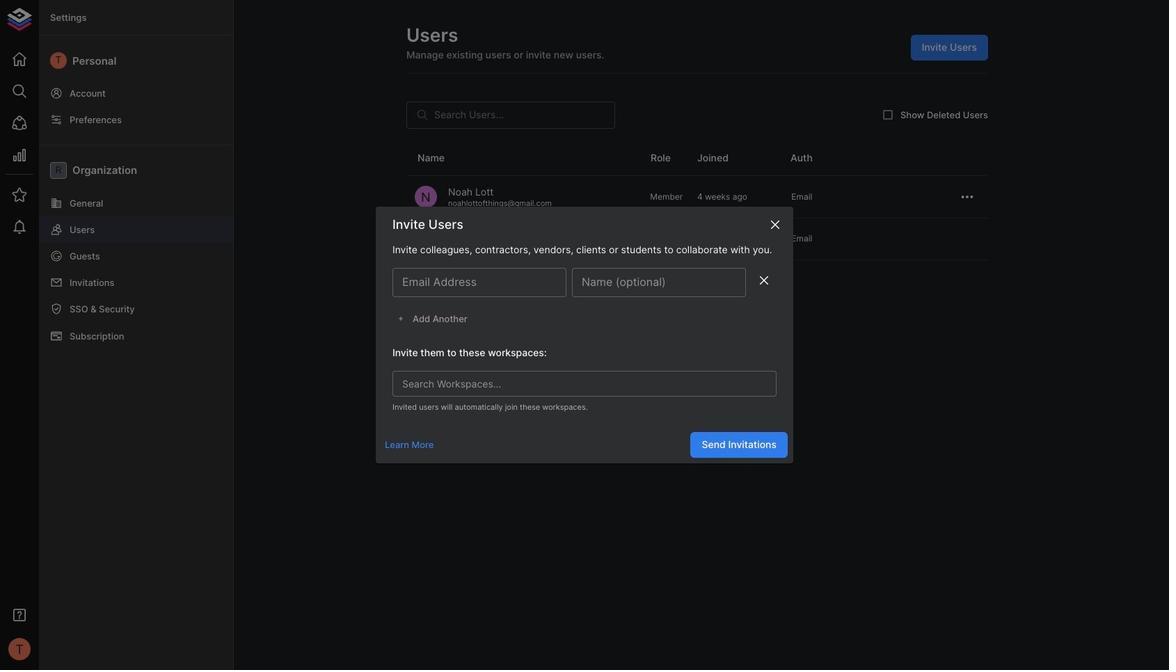 Task type: locate. For each thing, give the bounding box(es) containing it.
Search Workspaces... text field
[[397, 375, 750, 393]]

dialog
[[376, 207, 794, 464]]

Name (optional) text field
[[572, 268, 746, 297]]



Task type: describe. For each thing, give the bounding box(es) containing it.
Search Users... text field
[[434, 101, 615, 129]]

Email Address text field
[[393, 268, 567, 297]]



Task type: vqa. For each thing, say whether or not it's contained in the screenshot.
leftmost Tb
no



